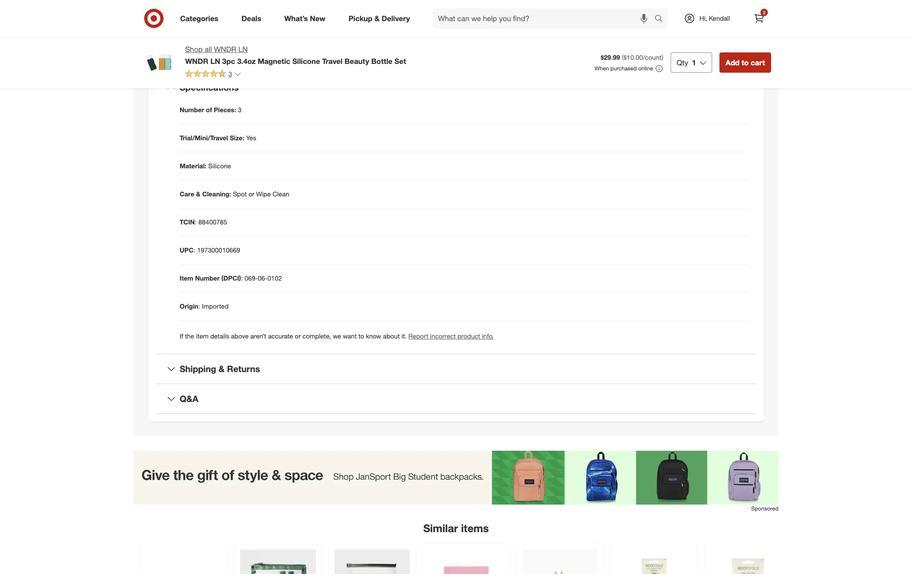 Task type: locate. For each thing, give the bounding box(es) containing it.
silicone left travel
[[292, 57, 320, 66]]

shop all wndr ln wndr ln 3pc 3.4oz magnetic silicone travel beauty bottle set
[[185, 45, 406, 66]]

add to cart
[[726, 58, 765, 67]]

(
[[622, 54, 624, 61]]

&
[[375, 14, 380, 23], [196, 190, 201, 198], [219, 364, 225, 375]]

0 vertical spatial ln
[[238, 45, 248, 54]]

search
[[650, 15, 672, 24]]

or right spot
[[249, 190, 254, 198]]

to
[[255, 17, 260, 25], [742, 58, 749, 67], [358, 333, 364, 341]]

ecotools mini jade contouring roller image
[[616, 550, 692, 575]]

0 vertical spatial or
[[304, 17, 310, 25]]

wndr up "3pc"
[[214, 45, 236, 54]]

0 horizontal spatial to
[[255, 17, 260, 25]]

separate
[[312, 17, 337, 25]]

ln left "3pc"
[[210, 57, 220, 66]]

what's new
[[284, 14, 326, 23]]

green silicone body & scalp scrubber image
[[522, 550, 598, 575]]

1 horizontal spatial to
[[358, 333, 364, 341]]

1 vertical spatial wndr
[[185, 57, 208, 66]]

number
[[180, 106, 204, 114], [195, 275, 220, 283]]

& left returns
[[219, 364, 225, 375]]

number of pieces: 3
[[180, 106, 242, 114]]

details
[[210, 333, 229, 341]]

or
[[304, 17, 310, 25], [249, 190, 254, 198], [295, 333, 301, 341]]

& for care
[[196, 190, 201, 198]]

1 vertical spatial to
[[742, 58, 749, 67]]

88400785
[[198, 219, 227, 226]]

2 horizontal spatial to
[[742, 58, 749, 67]]

0 vertical spatial wndr
[[214, 45, 236, 54]]

if
[[180, 333, 183, 341]]

to right add
[[742, 58, 749, 67]]

wndr
[[214, 45, 236, 54], [185, 57, 208, 66]]

3 down "3pc"
[[229, 70, 232, 78]]

to left pack
[[255, 17, 260, 25]]

know
[[366, 333, 381, 341]]

ecotools jade gua sha beauty tool image
[[710, 550, 786, 575]]

q&a
[[180, 394, 198, 405]]

(3.4
[[247, 43, 257, 51]]

2 horizontal spatial or
[[304, 17, 310, 25]]

0 vertical spatial to
[[255, 17, 260, 25]]

What can we help you find? suggestions appear below search field
[[433, 8, 657, 29]]

advertisement region
[[134, 451, 779, 505]]

cleaning:
[[202, 190, 231, 198]]

$10.00
[[624, 54, 643, 61]]

0 vertical spatial &
[[375, 14, 380, 23]]

0 vertical spatial number
[[180, 106, 204, 114]]

1 vertical spatial number
[[195, 275, 220, 283]]

qty
[[677, 58, 688, 67]]

0 vertical spatial silicone
[[292, 57, 320, 66]]

all
[[205, 45, 212, 54]]

number left of
[[180, 106, 204, 114]]

clean
[[273, 190, 289, 198]]

or left new
[[304, 17, 310, 25]]

material: silicone
[[180, 162, 231, 170]]

0 horizontal spatial 3
[[229, 70, 232, 78]]

origin
[[180, 303, 198, 311]]

to right want
[[358, 333, 364, 341]]

material:
[[180, 162, 206, 170]]

to inside button
[[742, 58, 749, 67]]

item
[[196, 333, 209, 341]]

2 vertical spatial or
[[295, 333, 301, 341]]

2 vertical spatial to
[[358, 333, 364, 341]]

wndr down shop
[[185, 57, 208, 66]]

travel
[[322, 57, 343, 66]]

report incorrect product info. button
[[408, 332, 494, 342]]

6pc travel toiletry set - open story™ image
[[334, 550, 410, 575]]

& right 'care'
[[196, 190, 201, 198]]

: for imported
[[198, 303, 200, 311]]

pickup & delivery link
[[341, 8, 422, 29]]

3.4oz
[[237, 57, 256, 66]]

0 vertical spatial 3
[[229, 70, 232, 78]]

categories link
[[172, 8, 230, 29]]

deals
[[242, 14, 261, 23]]

1 vertical spatial 3
[[238, 106, 242, 114]]

pickup
[[349, 14, 372, 23]]

1 horizontal spatial &
[[219, 364, 225, 375]]

when purchased online
[[595, 65, 653, 72]]

1 vertical spatial &
[[196, 190, 201, 198]]

item number (dpci) : 069-06-0102
[[180, 275, 282, 283]]

connections
[[217, 17, 253, 25]]

3 right pieces:
[[238, 106, 242, 114]]

the
[[185, 333, 194, 341]]

: left the imported
[[198, 303, 200, 311]]

0 horizontal spatial ln
[[210, 57, 220, 66]]

1 horizontal spatial silicone
[[292, 57, 320, 66]]

1 horizontal spatial or
[[295, 333, 301, 341]]

& inside "dropdown button"
[[219, 364, 225, 375]]

2 vertical spatial &
[[219, 364, 225, 375]]

cart
[[751, 58, 765, 67]]

silicone inside shop all wndr ln wndr ln 3pc 3.4oz magnetic silicone travel beauty bottle set
[[292, 57, 320, 66]]

silicone
[[292, 57, 320, 66], [208, 162, 231, 170]]

1 horizontal spatial wndr
[[214, 45, 236, 54]]

:
[[195, 219, 197, 226], [194, 247, 195, 254], [241, 275, 243, 283], [198, 303, 200, 311]]

$29.99 ( $10.00 /count )
[[601, 54, 663, 61]]

& right pickup
[[375, 14, 380, 23]]

imported
[[202, 303, 229, 311]]

/count
[[643, 54, 662, 61]]

: left 197300010669
[[194, 247, 195, 254]]

2
[[763, 10, 766, 15]]

returns
[[227, 364, 260, 375]]

aren't
[[250, 333, 266, 341]]

1 vertical spatial or
[[249, 190, 254, 198]]

2 horizontal spatial &
[[375, 14, 380, 23]]

: left 88400785
[[195, 219, 197, 226]]

ln up 3.4oz
[[238, 45, 248, 54]]

1 vertical spatial silicone
[[208, 162, 231, 170]]

3pc
[[222, 57, 235, 66]]

bottle
[[371, 57, 392, 66]]

0 horizontal spatial &
[[196, 190, 201, 198]]

0 horizontal spatial silicone
[[208, 162, 231, 170]]

of
[[206, 106, 212, 114]]

silicone right material:
[[208, 162, 231, 170]]

1 vertical spatial ln
[[210, 57, 220, 66]]

trial/mini/travel
[[180, 134, 228, 142]]

number right item
[[195, 275, 220, 283]]

pieces:
[[214, 106, 236, 114]]

$29.99
[[601, 54, 620, 61]]

about
[[383, 333, 400, 341]]

set
[[395, 57, 406, 66]]

what's new link
[[277, 8, 337, 29]]

or right accurate
[[295, 333, 301, 341]]

069-
[[245, 275, 258, 283]]

3
[[229, 70, 232, 78], [238, 106, 242, 114]]



Task type: vqa. For each thing, say whether or not it's contained in the screenshot.
Size:
yes



Task type: describe. For each thing, give the bounding box(es) containing it.
report
[[408, 333, 428, 341]]

tsa-
[[189, 43, 203, 51]]

above
[[231, 333, 249, 341]]

wipe
[[256, 190, 271, 198]]

06-
[[258, 275, 268, 283]]

silicon
[[219, 30, 237, 38]]

search button
[[650, 8, 672, 30]]

item
[[180, 275, 193, 283]]

accurate
[[268, 333, 293, 341]]

online
[[638, 65, 653, 72]]

materials:
[[189, 30, 217, 38]]

(dpci)
[[221, 275, 241, 283]]

size:
[[230, 134, 244, 142]]

image of wndr ln 3pc 3.4oz magnetic silicone travel beauty bottle set image
[[141, 44, 178, 81]]

specifications button
[[156, 73, 756, 102]]

197300010669
[[197, 247, 240, 254]]

delivery
[[382, 14, 410, 23]]

hi,
[[700, 14, 707, 22]]

)
[[662, 54, 663, 61]]

items
[[461, 522, 489, 535]]

if the item details above aren't accurate or complete, we want to know about it. report incorrect product info.
[[180, 333, 494, 341]]

care & cleaning: spot or wipe clean
[[180, 190, 289, 198]]

shipping & returns button
[[156, 355, 756, 384]]

0 horizontal spatial or
[[249, 190, 254, 198]]

purchased
[[611, 65, 637, 72]]

upc
[[180, 247, 194, 254]]

hi, kendall
[[700, 14, 730, 22]]

specifications
[[180, 82, 239, 92]]

add
[[726, 58, 740, 67]]

we
[[333, 333, 341, 341]]

shipping
[[180, 364, 216, 375]]

1
[[692, 58, 696, 67]]

8pc complete travel toiletry set dark ivy - open story™ image
[[240, 550, 316, 575]]

incorrect
[[430, 333, 456, 341]]

: for 197300010669
[[194, 247, 195, 254]]

booby tape silicone nipple covers - 2pc image
[[428, 550, 504, 575]]

similar items region
[[134, 451, 791, 575]]

q&a button
[[156, 385, 756, 414]]

new
[[310, 14, 326, 23]]

kendall
[[709, 14, 730, 22]]

tsa-compliant size (3.4 oz)
[[189, 43, 268, 51]]

origin : imported
[[180, 303, 229, 311]]

want
[[343, 333, 357, 341]]

2 link
[[749, 8, 769, 29]]

deals link
[[234, 8, 273, 29]]

complete,
[[303, 333, 331, 341]]

what's
[[284, 14, 308, 23]]

& for pickup
[[375, 14, 380, 23]]

similar
[[423, 522, 458, 535]]

shop
[[185, 45, 203, 54]]

upc : 197300010669
[[180, 247, 240, 254]]

product
[[458, 333, 480, 341]]

info.
[[482, 333, 494, 341]]

add to cart button
[[720, 53, 771, 73]]

similar items
[[423, 522, 489, 535]]

magnetic
[[258, 57, 290, 66]]

beauty
[[345, 57, 369, 66]]

qty 1
[[677, 58, 696, 67]]

: for 88400785
[[195, 219, 197, 226]]

0 horizontal spatial wndr
[[185, 57, 208, 66]]

tcin
[[180, 219, 195, 226]]

1 horizontal spatial ln
[[238, 45, 248, 54]]

pack
[[262, 17, 276, 25]]

: left 069-
[[241, 275, 243, 283]]

it.
[[402, 333, 407, 341]]

compliant
[[203, 43, 232, 51]]

when
[[595, 65, 609, 72]]

care
[[180, 190, 194, 198]]

pickup & delivery
[[349, 14, 410, 23]]

& for shipping
[[219, 364, 225, 375]]

sponsored
[[751, 506, 779, 513]]

materials: silicon
[[189, 30, 237, 38]]

3 link
[[185, 69, 241, 80]]

spot
[[233, 190, 247, 198]]

0102
[[268, 275, 282, 283]]

trial/mini/travel size: yes
[[180, 134, 256, 142]]

categories
[[180, 14, 218, 23]]

1 horizontal spatial 3
[[238, 106, 242, 114]]

magnetic connections to pack together or separate
[[189, 17, 337, 25]]

yes
[[246, 134, 256, 142]]

size
[[234, 43, 245, 51]]



